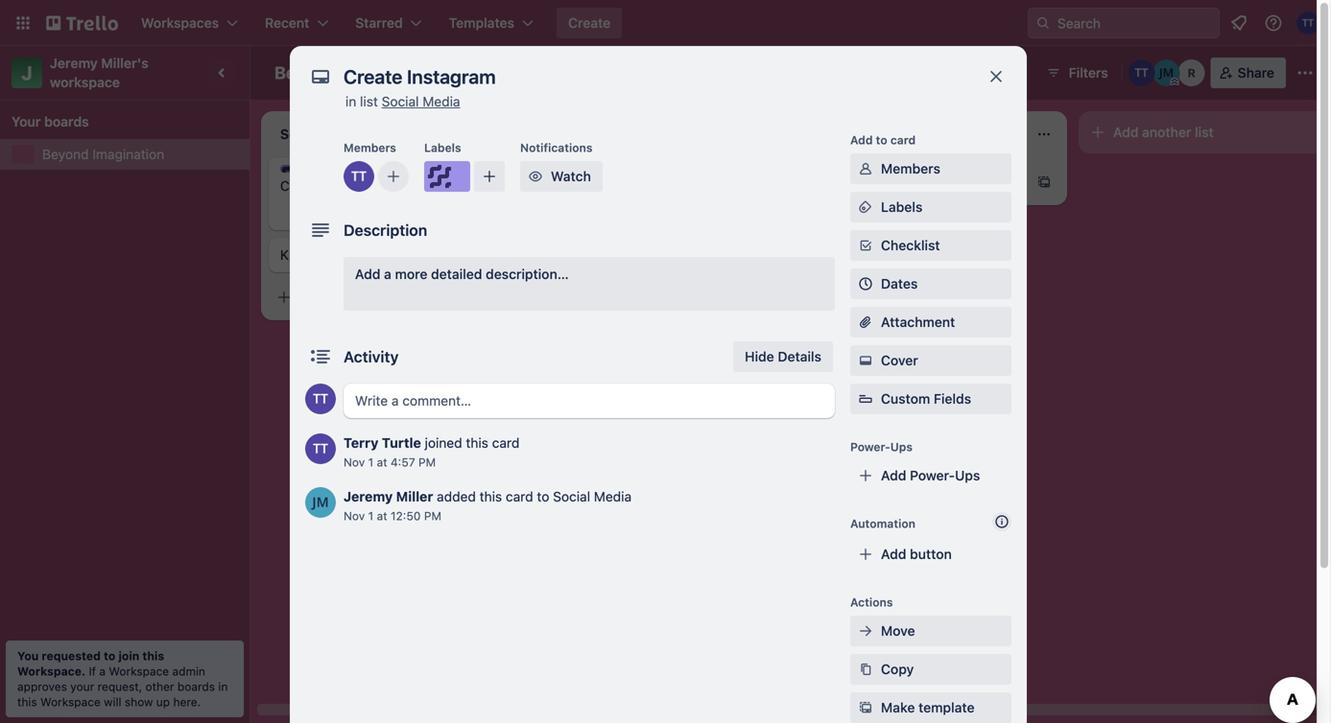 Task type: vqa. For each thing, say whether or not it's contained in the screenshot.
Jordan Mirchev (jordan_mirchev) ICON on the top
no



Task type: describe. For each thing, give the bounding box(es) containing it.
back to home image
[[46, 8, 118, 38]]

jeremy for jeremy miller added this card to social media nov 1 at 12:50 pm
[[344, 489, 393, 505]]

1 horizontal spatial power-
[[910, 468, 955, 484]]

add down automation
[[881, 547, 907, 563]]

this inside terry turtle joined this card nov 1 at 4:57 pm
[[466, 435, 489, 451]]

Board name text field
[[265, 58, 448, 88]]

create for create instagram
[[280, 178, 322, 194]]

0 vertical spatial add a card button
[[814, 167, 1029, 198]]

custom fields button
[[850, 390, 1012, 409]]

share button
[[1211, 58, 1286, 88]]

meeting
[[327, 247, 378, 263]]

requested
[[42, 650, 101, 663]]

terry turtle (terryturtle) image left r
[[1129, 60, 1155, 86]]

make
[[881, 700, 915, 716]]

your
[[70, 681, 94, 694]]

move link
[[850, 616, 1012, 647]]

add a more detailed description… link
[[344, 257, 835, 311]]

r
[[1188, 66, 1196, 80]]

1 horizontal spatial members
[[881, 161, 941, 177]]

1 inside jeremy miller added this card to social media nov 1 at 12:50 pm
[[368, 510, 374, 523]]

social inside jeremy miller added this card to social media nov 1 at 12:50 pm
[[553, 489, 590, 505]]

labels link
[[850, 192, 1012, 223]]

beyond inside text box
[[275, 62, 337, 83]]

add button button
[[850, 539, 1012, 570]]

miller's
[[101, 55, 149, 71]]

will
[[104, 696, 121, 709]]

a down add to card
[[874, 174, 881, 190]]

your boards
[[12, 114, 89, 130]]

you
[[17, 650, 39, 663]]

add button
[[881, 547, 952, 563]]

0 horizontal spatial members
[[344, 141, 396, 155]]

pm inside terry turtle joined this card nov 1 at 4:57 pm
[[419, 456, 436, 469]]

kickoff
[[280, 247, 324, 263]]

sm image for copy
[[856, 660, 875, 680]]

you requested to join this workspace.
[[17, 650, 164, 679]]

jeremy miller's workspace
[[50, 55, 152, 90]]

workspace.
[[17, 665, 86, 679]]

description
[[344, 221, 427, 239]]

add members to card image
[[386, 167, 401, 186]]

power-ups
[[850, 441, 913, 454]]

j
[[21, 61, 32, 84]]

button
[[910, 547, 952, 563]]

thinking link
[[553, 177, 776, 196]]

1 inside terry turtle joined this card nov 1 at 4:57 pm
[[368, 456, 374, 469]]

primary element
[[0, 0, 1331, 46]]

imagination inside text box
[[341, 62, 438, 83]]

create for create
[[568, 15, 611, 31]]

show
[[125, 696, 153, 709]]

a down 'kickoff meeting'
[[328, 289, 336, 305]]

make template link
[[850, 693, 1012, 724]]

add down add to card
[[845, 174, 870, 190]]

show menu image
[[1296, 63, 1315, 83]]

terry turtle joined this card nov 1 at 4:57 pm
[[344, 435, 520, 469]]

card inside jeremy miller added this card to social media nov 1 at 12:50 pm
[[506, 489, 533, 505]]

checklist link
[[850, 230, 1012, 261]]

this inside if a workspace admin approves your request, other boards in this workspace will show up here.
[[17, 696, 37, 709]]

social media link
[[382, 94, 460, 109]]

admin
[[172, 665, 205, 679]]

0 horizontal spatial add a card button
[[269, 282, 484, 313]]

add power-ups
[[881, 468, 980, 484]]

copy
[[881, 662, 914, 678]]

add another list
[[1113, 124, 1214, 140]]

watch
[[551, 168, 591, 184]]

card up the labels link
[[885, 174, 913, 190]]

color: bold red, title: "thoughts" element
[[553, 165, 625, 180]]

thoughts
[[572, 166, 625, 180]]

custom fields
[[881, 391, 972, 407]]

in list social media
[[346, 94, 460, 109]]

0 vertical spatial power-
[[850, 441, 891, 454]]

if
[[89, 665, 96, 679]]

add power-ups link
[[850, 461, 1012, 491]]

share
[[1238, 65, 1275, 81]]

create instagram
[[280, 178, 387, 194]]

sm image for members
[[856, 159, 875, 179]]

sm image for checklist
[[856, 236, 875, 255]]

attachment
[[881, 314, 955, 330]]

jeremy miller (jeremymiller198) image
[[305, 488, 336, 518]]

terry turtle (terryturtle) image up description… on the left top
[[484, 200, 507, 223]]

turtle
[[382, 435, 421, 451]]

0 vertical spatial media
[[423, 94, 460, 109]]

more
[[395, 266, 428, 282]]

detailed
[[431, 266, 482, 282]]

miller
[[396, 489, 433, 505]]

dates
[[881, 276, 918, 292]]

joined
[[425, 435, 462, 451]]

1 vertical spatial beyond imagination
[[42, 146, 164, 162]]

0 vertical spatial add a card
[[845, 174, 913, 190]]

custom
[[881, 391, 930, 407]]

jeremy for jeremy miller's workspace
[[50, 55, 98, 71]]

Write a comment text field
[[344, 384, 835, 419]]

dates button
[[850, 269, 1012, 299]]

instagram
[[325, 178, 387, 194]]

nov inside terry turtle joined this card nov 1 at 4:57 pm
[[344, 456, 365, 469]]

other
[[145, 681, 174, 694]]

sm image for cover
[[856, 351, 875, 371]]

watch button
[[520, 161, 603, 192]]

cover link
[[850, 346, 1012, 376]]

add down power-ups
[[881, 468, 907, 484]]

add left another
[[1113, 124, 1139, 140]]

activity
[[344, 348, 399, 366]]

rubyanndersson (rubyanndersson) image
[[1178, 60, 1205, 86]]

0 vertical spatial workspace
[[109, 665, 169, 679]]

color: purple, title: none image
[[424, 161, 470, 192]]

up
[[156, 696, 170, 709]]

to inside you requested to join this workspace.
[[104, 650, 116, 663]]



Task type: locate. For each thing, give the bounding box(es) containing it.
1 horizontal spatial beyond
[[275, 62, 337, 83]]

members up add members to card 'icon'
[[344, 141, 396, 155]]

0 horizontal spatial labels
[[424, 141, 461, 155]]

terry turtle (terryturtle) image right open information menu icon on the right top of page
[[1297, 12, 1320, 35]]

sm image inside move link
[[856, 622, 875, 641]]

sm image inside checklist link
[[856, 236, 875, 255]]

sm image inside members link
[[856, 159, 875, 179]]

card right the joined
[[492, 435, 520, 451]]

your boards with 1 items element
[[12, 110, 228, 133]]

to inside jeremy miller added this card to social media nov 1 at 12:50 pm
[[537, 489, 549, 505]]

this down approves at bottom left
[[17, 696, 37, 709]]

jeremy miller (jeremymiller198) image
[[1154, 60, 1180, 86]]

terry turtle (terryturtle) image
[[305, 384, 336, 415], [305, 434, 336, 465]]

workspace
[[50, 74, 120, 90]]

1 vertical spatial terry turtle (terryturtle) image
[[305, 434, 336, 465]]

0 vertical spatial beyond imagination
[[275, 62, 438, 83]]

in down beyond imagination text box
[[346, 94, 356, 109]]

0 horizontal spatial beyond imagination
[[42, 146, 164, 162]]

add a card down add to card
[[845, 174, 913, 190]]

0 horizontal spatial in
[[218, 681, 228, 694]]

nov 1 at 4:57 pm link
[[344, 456, 436, 469]]

2 at from the top
[[377, 510, 387, 523]]

members down add to card
[[881, 161, 941, 177]]

card down "meeting"
[[339, 289, 368, 305]]

power- down custom
[[850, 441, 891, 454]]

1 vertical spatial 1
[[368, 510, 374, 523]]

labels up color: purple, title: none icon at the top of the page
[[424, 141, 461, 155]]

nov right jeremy miller (jeremymiller198) icon
[[344, 510, 365, 523]]

workspace down your
[[40, 696, 101, 709]]

1 vertical spatial list
[[1195, 124, 1214, 140]]

1 horizontal spatial boards
[[177, 681, 215, 694]]

0 horizontal spatial beyond
[[42, 146, 89, 162]]

pm right 4:57
[[419, 456, 436, 469]]

1 horizontal spatial beyond imagination
[[275, 62, 438, 83]]

add
[[1113, 124, 1139, 140], [850, 133, 873, 147], [845, 174, 870, 190], [355, 266, 381, 282], [299, 289, 325, 305], [881, 468, 907, 484], [881, 547, 907, 563]]

terry turtle (terryturtle) image
[[1297, 12, 1320, 35], [1129, 60, 1155, 86], [344, 161, 374, 192], [484, 200, 507, 223]]

in right the other
[[218, 681, 228, 694]]

0 vertical spatial to
[[876, 133, 888, 147]]

power ups image
[[979, 65, 994, 81]]

1 at from the top
[[377, 456, 387, 469]]

1 horizontal spatial labels
[[881, 199, 923, 215]]

checklist
[[881, 238, 940, 253]]

thoughts thinking
[[553, 166, 625, 194]]

1 horizontal spatial workspace
[[109, 665, 169, 679]]

1 horizontal spatial media
[[594, 489, 632, 505]]

0 vertical spatial nov
[[344, 456, 365, 469]]

1 horizontal spatial in
[[346, 94, 356, 109]]

attachment button
[[850, 307, 1012, 338]]

a down kickoff meeting link
[[384, 266, 392, 282]]

open information menu image
[[1264, 13, 1283, 33]]

card up members link
[[891, 133, 916, 147]]

add a card button down kickoff meeting link
[[269, 282, 484, 313]]

nov
[[344, 456, 365, 469], [344, 510, 365, 523]]

0 vertical spatial social
[[382, 94, 419, 109]]

pm
[[419, 456, 436, 469], [424, 510, 442, 523]]

workspace
[[109, 665, 169, 679], [40, 696, 101, 709]]

a inside 'add a more detailed description…' link
[[384, 266, 392, 282]]

to left join on the left of page
[[104, 650, 116, 663]]

details
[[778, 349, 822, 365]]

jeremy inside jeremy miller's workspace
[[50, 55, 98, 71]]

template
[[919, 700, 975, 716]]

1 horizontal spatial to
[[537, 489, 549, 505]]

labels
[[424, 141, 461, 155], [881, 199, 923, 215]]

at
[[377, 456, 387, 469], [377, 510, 387, 523]]

automation image
[[1006, 58, 1033, 84]]

this
[[466, 435, 489, 451], [480, 489, 502, 505], [142, 650, 164, 663], [17, 696, 37, 709]]

in inside if a workspace admin approves your request, other boards in this workspace will show up here.
[[218, 681, 228, 694]]

members link
[[850, 154, 1012, 184]]

add down the kickoff on the top of the page
[[299, 289, 325, 305]]

workspace visible image
[[494, 65, 509, 81]]

1 horizontal spatial create
[[568, 15, 611, 31]]

1 vertical spatial at
[[377, 510, 387, 523]]

move
[[881, 623, 915, 639]]

sm image inside copy link
[[856, 660, 875, 680]]

1 vertical spatial imagination
[[92, 146, 164, 162]]

1 down terry
[[368, 456, 374, 469]]

12:50
[[391, 510, 421, 523]]

kickoff meeting link
[[280, 246, 503, 265]]

nov down terry
[[344, 456, 365, 469]]

0 horizontal spatial ups
[[891, 441, 913, 454]]

fields
[[934, 391, 972, 407]]

create button
[[557, 8, 622, 38]]

0 vertical spatial imagination
[[341, 62, 438, 83]]

actions
[[850, 596, 893, 610]]

sm image for move
[[856, 622, 875, 641]]

0 horizontal spatial boards
[[44, 114, 89, 130]]

at left 12:50 on the bottom
[[377, 510, 387, 523]]

boards inside if a workspace admin approves your request, other boards in this workspace will show up here.
[[177, 681, 215, 694]]

card right 'added'
[[506, 489, 533, 505]]

jeremy inside jeremy miller added this card to social media nov 1 at 12:50 pm
[[344, 489, 393, 505]]

sm image
[[856, 236, 875, 255], [856, 699, 875, 718]]

terry turtle (terryturtle) image left add members to card 'icon'
[[344, 161, 374, 192]]

0 horizontal spatial list
[[360, 94, 378, 109]]

0 vertical spatial sm image
[[856, 236, 875, 255]]

added
[[437, 489, 476, 505]]

create from template… image
[[1037, 175, 1052, 190]]

hide details
[[745, 349, 822, 365]]

sm image inside the labels link
[[856, 198, 875, 217]]

kickoff meeting
[[280, 247, 378, 263]]

create
[[568, 15, 611, 31], [280, 178, 322, 194]]

1 terry turtle (terryturtle) image from the top
[[305, 384, 336, 415]]

add a more detailed description…
[[355, 266, 569, 282]]

0 vertical spatial jeremy
[[50, 55, 98, 71]]

list inside button
[[1195, 124, 1214, 140]]

0 vertical spatial beyond
[[275, 62, 337, 83]]

sm image for labels
[[856, 198, 875, 217]]

0 vertical spatial members
[[344, 141, 396, 155]]

1 horizontal spatial add a card button
[[814, 167, 1029, 198]]

1 vertical spatial ups
[[955, 468, 980, 484]]

pm down miller
[[424, 510, 442, 523]]

media inside jeremy miller added this card to social media nov 1 at 12:50 pm
[[594, 489, 632, 505]]

pm inside jeremy miller added this card to social media nov 1 at 12:50 pm
[[424, 510, 442, 523]]

make template
[[881, 700, 975, 716]]

sm image for make template
[[856, 699, 875, 718]]

0 vertical spatial boards
[[44, 114, 89, 130]]

another
[[1142, 124, 1192, 140]]

0 vertical spatial create
[[568, 15, 611, 31]]

workspace down join on the left of page
[[109, 665, 169, 679]]

1 sm image from the top
[[856, 236, 875, 255]]

1 vertical spatial to
[[537, 489, 549, 505]]

1 horizontal spatial ups
[[955, 468, 980, 484]]

0 vertical spatial at
[[377, 456, 387, 469]]

1 vertical spatial jeremy
[[344, 489, 393, 505]]

add a card down 'kickoff meeting'
[[299, 289, 368, 305]]

sm image left make in the bottom right of the page
[[856, 699, 875, 718]]

nov 1 at 12:50 pm link
[[344, 510, 442, 523]]

filters
[[1069, 65, 1108, 81]]

request,
[[98, 681, 142, 694]]

1 nov from the top
[[344, 456, 365, 469]]

jeremy up nov 1 at 12:50 pm link at the bottom of page
[[344, 489, 393, 505]]

add down "meeting"
[[355, 266, 381, 282]]

add a card
[[845, 174, 913, 190], [299, 289, 368, 305]]

1 horizontal spatial list
[[1195, 124, 1214, 140]]

1 horizontal spatial imagination
[[341, 62, 438, 83]]

sm image inside watch button
[[526, 167, 545, 186]]

star or unstar board image
[[459, 65, 475, 81]]

join
[[118, 650, 139, 663]]

approves
[[17, 681, 67, 694]]

add another list button
[[1079, 111, 1331, 154]]

beyond imagination link
[[42, 145, 238, 164]]

social
[[382, 94, 419, 109], [553, 489, 590, 505]]

description…
[[486, 266, 569, 282]]

1 vertical spatial create
[[280, 178, 322, 194]]

sm image left checklist
[[856, 236, 875, 255]]

this right the joined
[[466, 435, 489, 451]]

1 vertical spatial beyond
[[42, 146, 89, 162]]

1 1 from the top
[[368, 456, 374, 469]]

card inside terry turtle joined this card nov 1 at 4:57 pm
[[492, 435, 520, 451]]

0 vertical spatial ups
[[891, 441, 913, 454]]

create inside button
[[568, 15, 611, 31]]

hide
[[745, 349, 774, 365]]

1 vertical spatial boards
[[177, 681, 215, 694]]

copy link
[[850, 655, 1012, 685]]

2 vertical spatial to
[[104, 650, 116, 663]]

0 horizontal spatial jeremy
[[50, 55, 98, 71]]

2 sm image from the top
[[856, 699, 875, 718]]

beyond imagination inside text box
[[275, 62, 438, 83]]

2 1 from the top
[[368, 510, 374, 523]]

list right another
[[1195, 124, 1214, 140]]

0 vertical spatial 1
[[368, 456, 374, 469]]

0 horizontal spatial to
[[104, 650, 116, 663]]

1 vertical spatial labels
[[881, 199, 923, 215]]

0 horizontal spatial workspace
[[40, 696, 101, 709]]

jeremy up workspace
[[50, 55, 98, 71]]

boards down admin
[[177, 681, 215, 694]]

0 vertical spatial labels
[[424, 141, 461, 155]]

0 horizontal spatial create
[[280, 178, 322, 194]]

1 horizontal spatial social
[[553, 489, 590, 505]]

this inside you requested to join this workspace.
[[142, 650, 164, 663]]

add a card button down add to card
[[814, 167, 1029, 198]]

1 vertical spatial social
[[553, 489, 590, 505]]

ups up the add power-ups
[[891, 441, 913, 454]]

None text field
[[334, 60, 968, 94]]

0 vertical spatial terry turtle (terryturtle) image
[[305, 384, 336, 415]]

thinking
[[553, 178, 606, 194]]

0 notifications image
[[1228, 12, 1251, 35]]

sm image
[[856, 159, 875, 179], [526, 167, 545, 186], [856, 198, 875, 217], [856, 351, 875, 371], [856, 622, 875, 641], [856, 660, 875, 680]]

at inside jeremy miller added this card to social media nov 1 at 12:50 pm
[[377, 510, 387, 523]]

sm image inside cover link
[[856, 351, 875, 371]]

power-
[[850, 441, 891, 454], [910, 468, 955, 484]]

beyond imagination up in list social media
[[275, 62, 438, 83]]

automation
[[850, 517, 916, 531]]

sm image inside make template link
[[856, 699, 875, 718]]

1 vertical spatial sm image
[[856, 699, 875, 718]]

add up members link
[[850, 133, 873, 147]]

a right if at the left bottom
[[99, 665, 106, 679]]

to up members link
[[876, 133, 888, 147]]

terry
[[344, 435, 379, 451]]

jeremy miller added this card to social media nov 1 at 12:50 pm
[[344, 489, 632, 523]]

list
[[360, 94, 378, 109], [1195, 124, 1214, 140]]

4:57
[[391, 456, 415, 469]]

a
[[874, 174, 881, 190], [384, 266, 392, 282], [328, 289, 336, 305], [99, 665, 106, 679]]

if a workspace admin approves your request, other boards in this workspace will show up here.
[[17, 665, 228, 709]]

Search field
[[1051, 9, 1219, 37]]

ups down fields on the bottom right of the page
[[955, 468, 980, 484]]

2 horizontal spatial to
[[876, 133, 888, 147]]

1 vertical spatial in
[[218, 681, 228, 694]]

0 horizontal spatial media
[[423, 94, 460, 109]]

boards right your
[[44, 114, 89, 130]]

beyond imagination
[[275, 62, 438, 83], [42, 146, 164, 162]]

0 horizontal spatial add a card
[[299, 289, 368, 305]]

nov inside jeremy miller added this card to social media nov 1 at 12:50 pm
[[344, 510, 365, 523]]

1 horizontal spatial add a card
[[845, 174, 913, 190]]

add to card
[[850, 133, 916, 147]]

to right 'added'
[[537, 489, 549, 505]]

labels up checklist
[[881, 199, 923, 215]]

imagination down your boards with 1 items element
[[92, 146, 164, 162]]

cover
[[881, 353, 918, 369]]

2 nov from the top
[[344, 510, 365, 523]]

1 vertical spatial members
[[881, 161, 941, 177]]

1 vertical spatial pm
[[424, 510, 442, 523]]

sm image for watch
[[526, 167, 545, 186]]

beyond
[[275, 62, 337, 83], [42, 146, 89, 162]]

this inside jeremy miller added this card to social media nov 1 at 12:50 pm
[[480, 489, 502, 505]]

0 vertical spatial list
[[360, 94, 378, 109]]

1 vertical spatial power-
[[910, 468, 955, 484]]

1 vertical spatial add a card
[[299, 289, 368, 305]]

this right 'added'
[[480, 489, 502, 505]]

power- down power-ups
[[910, 468, 955, 484]]

0 vertical spatial in
[[346, 94, 356, 109]]

add a card button
[[814, 167, 1029, 198], [269, 282, 484, 313]]

filters button
[[1040, 58, 1114, 88]]

1 vertical spatial nov
[[344, 510, 365, 523]]

at inside terry turtle joined this card nov 1 at 4:57 pm
[[377, 456, 387, 469]]

list down beyond imagination text box
[[360, 94, 378, 109]]

1 vertical spatial workspace
[[40, 696, 101, 709]]

1 left 12:50 on the bottom
[[368, 510, 374, 523]]

1 horizontal spatial jeremy
[[344, 489, 393, 505]]

at left 4:57
[[377, 456, 387, 469]]

a inside if a workspace admin approves your request, other boards in this workspace will show up here.
[[99, 665, 106, 679]]

create instagram link
[[280, 177, 503, 196]]

search image
[[1036, 15, 1051, 31]]

notifications
[[520, 141, 593, 155]]

0 vertical spatial pm
[[419, 456, 436, 469]]

your
[[12, 114, 41, 130]]

beyond imagination down your boards with 1 items element
[[42, 146, 164, 162]]

imagination up in list social media
[[341, 62, 438, 83]]

2 terry turtle (terryturtle) image from the top
[[305, 434, 336, 465]]

0 horizontal spatial social
[[382, 94, 419, 109]]

r button
[[1178, 60, 1205, 86]]

1 vertical spatial add a card button
[[269, 282, 484, 313]]

hide details link
[[733, 342, 833, 372]]

ups
[[891, 441, 913, 454], [955, 468, 980, 484]]

to
[[876, 133, 888, 147], [537, 489, 549, 505], [104, 650, 116, 663]]

0 horizontal spatial power-
[[850, 441, 891, 454]]

members
[[344, 141, 396, 155], [881, 161, 941, 177]]

color: purple, title: none image
[[280, 165, 319, 173]]

1 vertical spatial media
[[594, 489, 632, 505]]

this right join on the left of page
[[142, 650, 164, 663]]

0 horizontal spatial imagination
[[92, 146, 164, 162]]

here.
[[173, 696, 201, 709]]



